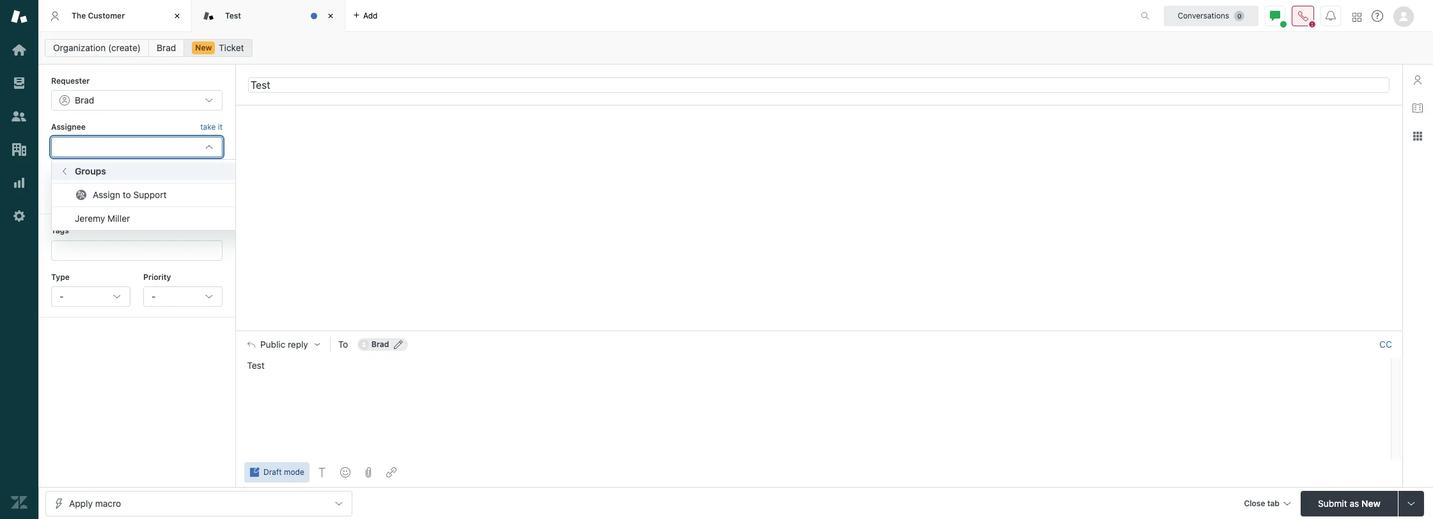 Task type: locate. For each thing, give the bounding box(es) containing it.
close image
[[171, 10, 184, 22], [324, 10, 337, 22]]

groups
[[75, 166, 106, 177]]

zendesk support image
[[11, 8, 28, 25]]

Public reply composer Draft mode text field
[[242, 358, 1388, 385]]

customer context image
[[1413, 75, 1423, 85]]

tab
[[1268, 499, 1280, 508]]

organizations image
[[11, 141, 28, 158]]

0 horizontal spatial brad
[[75, 95, 94, 106]]

0 horizontal spatial close image
[[171, 10, 184, 22]]

test inside 'text field'
[[247, 360, 265, 371]]

to
[[123, 190, 131, 200]]

brad right (create)
[[157, 42, 176, 53]]

draft mode button
[[244, 463, 309, 483]]

close tab
[[1245, 499, 1280, 508]]

- down priority
[[152, 291, 156, 302]]

brad down requester
[[75, 95, 94, 106]]

0 horizontal spatial test
[[225, 11, 241, 20]]

brad for requester
[[75, 95, 94, 106]]

jeremy miller
[[75, 213, 130, 224]]

requester element
[[51, 90, 223, 111]]

zendesk image
[[11, 495, 28, 511]]

tags
[[51, 226, 69, 236]]

organization (create)
[[53, 42, 141, 53]]

minimize composer image
[[814, 326, 824, 336]]

2 horizontal spatial brad
[[372, 340, 389, 349]]

brad
[[157, 42, 176, 53], [75, 95, 94, 106], [372, 340, 389, 349]]

mode
[[284, 468, 304, 477]]

add button
[[345, 0, 385, 31]]

- down the type
[[59, 291, 64, 302]]

1 horizontal spatial -
[[152, 291, 156, 302]]

new left ticket
[[195, 43, 212, 52]]

admin image
[[11, 208, 28, 225]]

the
[[72, 11, 86, 20]]

1 vertical spatial test
[[247, 360, 265, 371]]

draft mode
[[264, 468, 304, 477]]

insert emojis image
[[340, 468, 350, 478]]

close image left add 'popup button'
[[324, 10, 337, 22]]

0 vertical spatial new
[[195, 43, 212, 52]]

1 close image from the left
[[171, 10, 184, 22]]

apply macro
[[69, 498, 121, 509]]

- button down the type
[[51, 287, 131, 307]]

1 - button from the left
[[51, 287, 131, 307]]

test inside tab
[[225, 11, 241, 20]]

close image up brad link
[[171, 10, 184, 22]]

add
[[363, 11, 378, 20]]

take
[[200, 122, 216, 132]]

- button
[[51, 287, 131, 307], [143, 287, 223, 307]]

test up ticket
[[225, 11, 241, 20]]

organization
[[53, 42, 106, 53]]

zendesk products image
[[1353, 12, 1362, 21]]

test down public
[[247, 360, 265, 371]]

follow button
[[201, 171, 223, 182]]

macro
[[95, 498, 121, 509]]

0 vertical spatial test
[[225, 11, 241, 20]]

test tab
[[192, 0, 345, 32]]

1 horizontal spatial close image
[[324, 10, 337, 22]]

apply
[[69, 498, 93, 509]]

- button down priority
[[143, 287, 223, 307]]

take it
[[200, 122, 223, 132]]

0 horizontal spatial new
[[195, 43, 212, 52]]

2 - from the left
[[152, 291, 156, 302]]

-
[[59, 291, 64, 302], [152, 291, 156, 302]]

1 horizontal spatial - button
[[143, 287, 223, 307]]

1 vertical spatial brad
[[75, 95, 94, 106]]

close image inside 'test' tab
[[324, 10, 337, 22]]

secondary element
[[38, 35, 1434, 61]]

2 close image from the left
[[324, 10, 337, 22]]

brad right klobrad84@gmail.com icon
[[372, 340, 389, 349]]

close
[[1245, 499, 1266, 508]]

as
[[1350, 498, 1360, 509]]

knowledge image
[[1413, 103, 1423, 113]]

button displays agent's chat status as online. image
[[1271, 11, 1281, 21]]

notifications image
[[1326, 11, 1336, 21]]

displays possible ticket submission types image
[[1407, 499, 1417, 509]]

type
[[51, 272, 70, 282]]

follow
[[201, 171, 223, 181]]

draft
[[264, 468, 282, 477]]

submit as new
[[1319, 498, 1381, 509]]

miller
[[108, 213, 130, 224]]

0 horizontal spatial - button
[[51, 287, 131, 307]]

take it button
[[200, 121, 223, 134]]

new
[[195, 43, 212, 52], [1362, 498, 1381, 509]]

klobrad84@gmail.com image
[[359, 340, 369, 350]]

views image
[[11, 75, 28, 91]]

0 horizontal spatial -
[[59, 291, 64, 302]]

public reply
[[260, 340, 308, 350]]

it
[[218, 122, 223, 132]]

format text image
[[317, 468, 327, 478]]

cc button
[[1380, 339, 1393, 351]]

brad inside the requester "element"
[[75, 95, 94, 106]]

get started image
[[11, 42, 28, 58]]

1 horizontal spatial new
[[1362, 498, 1381, 509]]

1 horizontal spatial brad
[[157, 42, 176, 53]]

2 - button from the left
[[143, 287, 223, 307]]

brad inside brad link
[[157, 42, 176, 53]]

0 vertical spatial brad
[[157, 42, 176, 53]]

get help image
[[1372, 10, 1384, 22]]

new right as
[[1362, 498, 1381, 509]]

test
[[225, 11, 241, 20], [247, 360, 265, 371]]

1 horizontal spatial test
[[247, 360, 265, 371]]

2 vertical spatial brad
[[372, 340, 389, 349]]

reply
[[288, 340, 308, 350]]

assign to support option
[[52, 186, 256, 204]]

1 - from the left
[[59, 291, 64, 302]]



Task type: describe. For each thing, give the bounding box(es) containing it.
assign to support
[[93, 190, 167, 200]]

- for type
[[59, 291, 64, 302]]

add attachment image
[[363, 468, 373, 478]]

brad link
[[148, 39, 184, 57]]

to
[[338, 339, 348, 350]]

(create)
[[108, 42, 141, 53]]

priority
[[143, 272, 171, 282]]

assignee
[[51, 122, 86, 132]]

requester
[[51, 76, 90, 86]]

- button for type
[[51, 287, 131, 307]]

Subject field
[[248, 77, 1390, 92]]

customers image
[[11, 108, 28, 125]]

conversations button
[[1164, 5, 1259, 26]]

organization (create) button
[[45, 39, 149, 57]]

new inside secondary element
[[195, 43, 212, 52]]

- button for priority
[[143, 287, 223, 307]]

Assignee field
[[59, 141, 199, 153]]

public
[[260, 340, 285, 350]]

assign
[[93, 190, 120, 200]]

1 vertical spatial new
[[1362, 498, 1381, 509]]

jeremy
[[75, 213, 105, 224]]

reporting image
[[11, 175, 28, 191]]

brad for to
[[372, 340, 389, 349]]

- for priority
[[152, 291, 156, 302]]

submit
[[1319, 498, 1348, 509]]

main element
[[0, 0, 38, 519]]

apps image
[[1413, 131, 1423, 141]]

cc
[[1380, 339, 1393, 350]]

close tab button
[[1239, 491, 1296, 519]]

add link (cmd k) image
[[386, 468, 396, 478]]

support
[[133, 190, 167, 200]]

customer
[[88, 11, 125, 20]]

public reply button
[[236, 332, 330, 358]]

assignee list box
[[51, 160, 257, 231]]

tabs tab list
[[38, 0, 1128, 32]]

edit user image
[[394, 340, 403, 349]]

conversations
[[1178, 11, 1230, 20]]

the customer
[[72, 11, 125, 20]]

assignee element
[[51, 137, 223, 157]]

ticket
[[219, 42, 244, 53]]

close image inside the customer tab
[[171, 10, 184, 22]]

Tags field
[[61, 244, 210, 257]]

groups option
[[52, 163, 256, 181]]

the customer tab
[[38, 0, 192, 32]]



Task type: vqa. For each thing, say whether or not it's contained in the screenshot.
Deleted tickets
no



